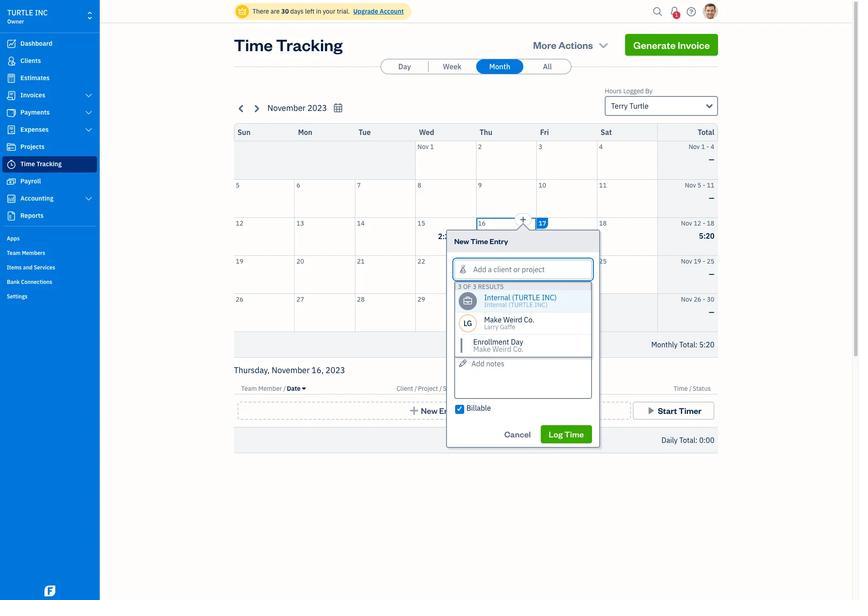 Task type: locate. For each thing, give the bounding box(es) containing it.
5:20 down 'nov 26 - 30 —'
[[699, 341, 715, 350]]

time inside button
[[565, 429, 584, 440]]

1 horizontal spatial 25
[[707, 257, 715, 265]]

1 4 from the left
[[599, 143, 603, 151]]

monthly total : 5:20
[[651, 341, 715, 350]]

play image
[[646, 407, 656, 416]]

3 inside button
[[539, 143, 542, 151]]

upgrade account link
[[351, 7, 404, 15]]

-
[[707, 143, 709, 151], [703, 181, 705, 189], [703, 219, 705, 227], [703, 257, 705, 265], [703, 295, 705, 304]]

nov inside nov 19 - 25 —
[[681, 257, 692, 265]]

time
[[234, 34, 273, 55], [20, 160, 35, 168], [471, 236, 488, 246], [674, 385, 688, 393], [565, 429, 584, 440]]

/
[[284, 385, 286, 393], [415, 385, 417, 393], [440, 385, 442, 393], [465, 385, 468, 393], [689, 385, 692, 393]]

chevron large down image up payments link
[[85, 92, 93, 99]]

time right timer image
[[20, 160, 35, 168]]

1 horizontal spatial 1
[[675, 11, 678, 18]]

5:20
[[699, 231, 715, 241], [699, 341, 715, 350]]

0 horizontal spatial tracking
[[37, 160, 62, 168]]

1 chevron large down image from the top
[[85, 127, 93, 134]]

november right next month icon
[[268, 103, 306, 113]]

0 vertical spatial :
[[696, 341, 698, 350]]

dashboard link
[[2, 36, 97, 52]]

0 horizontal spatial 26
[[236, 295, 243, 304]]

19 down "12" button
[[236, 257, 243, 265]]

0 vertical spatial weird
[[503, 315, 522, 324]]

1 26 from the left
[[236, 295, 243, 304]]

search image
[[651, 5, 665, 18]]

1 left go to help 'image'
[[675, 11, 678, 18]]

new inside button
[[421, 406, 438, 416]]

freshbooks image
[[43, 586, 57, 597]]

3 right of
[[473, 283, 477, 291]]

connections
[[21, 279, 52, 286]]

1 horizontal spatial 30
[[478, 295, 486, 304]]

1 18 from the left
[[599, 219, 607, 227]]

- for nov 26 - 30 —
[[703, 295, 705, 304]]

30 down nov 19 - 25 —
[[707, 295, 715, 304]]

— up nov 5 - 11 —
[[709, 155, 715, 164]]

items and services
[[7, 264, 55, 271]]

1 / from the left
[[284, 385, 286, 393]]

0 horizontal spatial 4
[[599, 143, 603, 151]]

2 : from the top
[[696, 436, 698, 445]]

generate
[[633, 39, 676, 51]]

2 12 from the left
[[694, 219, 701, 227]]

3 left of
[[458, 283, 462, 291]]

in
[[316, 7, 321, 15]]

new right the 2:20
[[454, 236, 469, 246]]

5:20 up nov 19 - 25 —
[[699, 231, 715, 241]]

1 horizontal spatial 3
[[473, 283, 477, 291]]

1 12 from the left
[[236, 219, 243, 227]]

2 horizontal spatial 1
[[701, 143, 705, 151]]

25 down nov 12 - 18 5:20
[[707, 257, 715, 265]]

0 vertical spatial chevron large down image
[[85, 92, 93, 99]]

18
[[599, 219, 607, 227], [707, 219, 715, 227]]

client image
[[6, 57, 17, 66]]

0 vertical spatial 2023
[[307, 103, 327, 113]]

0 vertical spatial make
[[484, 315, 502, 324]]

weird inside enrollment day make weird co.
[[493, 345, 511, 354]]

5 inside "button"
[[236, 181, 240, 189]]

dashboard image
[[6, 39, 17, 49]]

nov down nov 5 - 11 —
[[681, 219, 692, 227]]

nov 26 - 30 —
[[681, 295, 715, 317]]

0 horizontal spatial 5
[[236, 181, 240, 189]]

team for team member /
[[241, 385, 257, 393]]

invoices
[[20, 91, 45, 99]]

2 19 from the left
[[694, 257, 701, 265]]

client
[[397, 385, 413, 393]]

1 horizontal spatial time tracking
[[234, 34, 343, 55]]

0 horizontal spatial 19
[[236, 257, 243, 265]]

0 vertical spatial team
[[7, 250, 21, 257]]

total right monthly
[[679, 341, 696, 350]]

11 inside button
[[599, 181, 607, 189]]

daily total : 0:00
[[662, 436, 715, 445]]

/ left the date
[[284, 385, 286, 393]]

co. down internal (turtle inc) internal (turtle inc)
[[524, 315, 534, 324]]

1 — from the top
[[709, 155, 715, 164]]

team down apps at top
[[7, 250, 21, 257]]

1 horizontal spatial 4
[[711, 143, 715, 151]]

(turtle
[[512, 293, 540, 302], [509, 301, 533, 309]]

1 25 from the left
[[599, 257, 607, 265]]

27
[[297, 295, 304, 304]]

generate invoice
[[633, 39, 710, 51]]

tracking down projects link
[[37, 160, 62, 168]]

12 button
[[234, 218, 294, 256]]

wed
[[419, 128, 434, 137]]

1 horizontal spatial 26
[[694, 295, 701, 304]]

21 button
[[355, 256, 415, 294]]

make inside make weird co. larry gaffe
[[484, 315, 502, 324]]

2023
[[307, 103, 327, 113], [326, 365, 345, 376]]

1 vertical spatial time tracking
[[20, 160, 62, 168]]

make up enrollment
[[484, 315, 502, 324]]

0 horizontal spatial day
[[398, 62, 411, 71]]

0 vertical spatial co.
[[524, 315, 534, 324]]

chevron large down image inside payments link
[[85, 109, 93, 117]]

next month image
[[251, 103, 262, 114]]

2023 right 16,
[[326, 365, 345, 376]]

nov 12 - 18 5:20
[[681, 219, 715, 241]]

hours logged by
[[605, 87, 653, 95]]

all
[[543, 62, 552, 71]]

16 button
[[476, 218, 536, 256]]

26 down nov 19 - 25 —
[[694, 295, 701, 304]]

4
[[599, 143, 603, 151], [711, 143, 715, 151]]

estimates link
[[2, 70, 97, 87]]

21
[[357, 257, 365, 265]]

0 horizontal spatial 12
[[236, 219, 243, 227]]

25 down 18 button
[[599, 257, 607, 265]]

1 horizontal spatial day
[[511, 338, 523, 347]]

nov down nov 1 - 4 —
[[685, 181, 696, 189]]

2 25 from the left
[[707, 257, 715, 265]]

chevron large down image for expenses
[[85, 127, 93, 134]]

payment image
[[6, 108, 17, 117]]

1 inside button
[[430, 143, 434, 151]]

0 horizontal spatial 11
[[599, 181, 607, 189]]

1 vertical spatial chevron large down image
[[85, 195, 93, 203]]

1 11 from the left
[[599, 181, 607, 189]]

- inside 'nov 26 - 30 —'
[[703, 295, 705, 304]]

1 5:20 from the top
[[699, 231, 715, 241]]

4 inside nov 1 - 4 —
[[711, 143, 715, 151]]

2 4 from the left
[[711, 143, 715, 151]]

project
[[418, 385, 438, 393]]

3 of 3 results
[[458, 283, 504, 291]]

plus image
[[409, 407, 419, 416]]

time tracking down projects link
[[20, 160, 62, 168]]

15
[[418, 219, 425, 227]]

1 vertical spatial make
[[473, 345, 491, 354]]

chevron large down image inside expenses link
[[85, 127, 93, 134]]

— for nov 26 - 30 —
[[709, 308, 715, 317]]

— inside 'nov 26 - 30 —'
[[709, 308, 715, 317]]

: left 0:00
[[696, 436, 698, 445]]

26 inside 'nov 26 - 30 —'
[[694, 295, 701, 304]]

project image
[[6, 143, 17, 152]]

chevron large down image inside accounting link
[[85, 195, 93, 203]]

1 chevron large down image from the top
[[85, 92, 93, 99]]

1 vertical spatial 2023
[[326, 365, 345, 376]]

— for nov 19 - 25 —
[[709, 270, 715, 279]]

2023 left choose a date "icon"
[[307, 103, 327, 113]]

report image
[[6, 212, 17, 221]]

Duration text field
[[454, 307, 592, 327]]

11
[[599, 181, 607, 189], [707, 181, 715, 189]]

nov down nov 12 - 18 5:20
[[681, 257, 692, 265]]

1 vertical spatial new
[[421, 406, 438, 416]]

11 down 4 button
[[599, 181, 607, 189]]

30 right "are"
[[281, 7, 289, 15]]

1 horizontal spatial 19
[[694, 257, 701, 265]]

0 horizontal spatial 18
[[599, 219, 607, 227]]

2 18 from the left
[[707, 219, 715, 227]]

1 vertical spatial day
[[511, 338, 523, 347]]

1 vertical spatial tracking
[[37, 160, 62, 168]]

payroll
[[20, 177, 41, 185]]

- inside nov 12 - 18 5:20
[[703, 219, 705, 227]]

1 horizontal spatial 11
[[707, 181, 715, 189]]

2 5 from the left
[[698, 181, 701, 189]]

5 / from the left
[[689, 385, 692, 393]]

0 horizontal spatial co.
[[513, 345, 524, 354]]

1 vertical spatial 5:20
[[699, 341, 715, 350]]

total for daily total
[[679, 436, 696, 445]]

/ left the status
[[689, 385, 692, 393]]

time inside main element
[[20, 160, 35, 168]]

list box
[[455, 290, 591, 357]]

9
[[478, 181, 482, 189]]

0 horizontal spatial 25
[[599, 257, 607, 265]]

0 horizontal spatial 1
[[430, 143, 434, 151]]

service
[[443, 385, 464, 393]]

28 button
[[355, 294, 415, 332]]

chevron large down image up expenses link
[[85, 109, 93, 117]]

money image
[[6, 177, 17, 186]]

30 inside 'nov 26 - 30 —'
[[707, 295, 715, 304]]

add a time entry image
[[520, 214, 527, 225]]

0 horizontal spatial entry
[[439, 406, 460, 416]]

1 inside nov 1 - 4 —
[[701, 143, 705, 151]]

0 vertical spatial november
[[268, 103, 306, 113]]

0 vertical spatial new
[[454, 236, 469, 246]]

total for monthly total
[[679, 341, 696, 350]]

12 inside nov 12 - 18 5:20
[[694, 219, 701, 227]]

3 down 'fri' at right
[[539, 143, 542, 151]]

results
[[478, 283, 504, 291]]

19 down nov 12 - 18 5:20
[[694, 257, 701, 265]]

1 horizontal spatial new
[[454, 236, 469, 246]]

0 vertical spatial chevron large down image
[[85, 127, 93, 134]]

note link
[[469, 385, 482, 393]]

5 button
[[234, 180, 294, 217]]

0 vertical spatial 5:20
[[699, 231, 715, 241]]

1 horizontal spatial 18
[[707, 219, 715, 227]]

tracking down left
[[276, 34, 343, 55]]

/ left service
[[440, 385, 442, 393]]

chevron large down image up projects link
[[85, 127, 93, 134]]

make
[[484, 315, 502, 324], [473, 345, 491, 354]]

november up the date
[[272, 365, 310, 376]]

1 down "wed"
[[430, 143, 434, 151]]

1 vertical spatial weird
[[493, 345, 511, 354]]

1 for nov 1
[[430, 143, 434, 151]]

time right log
[[565, 429, 584, 440]]

chart image
[[6, 195, 17, 204]]

11 down nov 1 - 4 —
[[707, 181, 715, 189]]

: right monthly
[[696, 341, 698, 350]]

1 5 from the left
[[236, 181, 240, 189]]

0 horizontal spatial time tracking
[[20, 160, 62, 168]]

2 11 from the left
[[707, 181, 715, 189]]

- for nov 5 - 11 —
[[703, 181, 705, 189]]

mon
[[298, 128, 312, 137]]

1 horizontal spatial 5
[[698, 181, 701, 189]]

make down "larry"
[[473, 345, 491, 354]]

go to help image
[[684, 5, 699, 18]]

1 horizontal spatial team
[[241, 385, 257, 393]]

20 button
[[295, 256, 355, 294]]

nov inside nov 5 - 11 —
[[685, 181, 696, 189]]

0 vertical spatial day
[[398, 62, 411, 71]]

total up nov 1 - 4 —
[[698, 128, 715, 137]]

chevron large down image down payroll link
[[85, 195, 93, 203]]

3 — from the top
[[709, 270, 715, 279]]

12 down 5 "button"
[[236, 219, 243, 227]]

28
[[357, 295, 365, 304]]

— inside nov 19 - 25 —
[[709, 270, 715, 279]]

enrollment
[[473, 338, 509, 347]]

weird down "gaffe" on the right bottom
[[493, 345, 511, 354]]

2 26 from the left
[[694, 295, 701, 304]]

3:00
[[559, 232, 575, 241]]

0 horizontal spatial new
[[421, 406, 438, 416]]

nov for nov 19 - 25 —
[[681, 257, 692, 265]]

1 horizontal spatial entry
[[490, 236, 508, 246]]

nov
[[418, 143, 429, 151], [689, 143, 700, 151], [685, 181, 696, 189], [681, 219, 692, 227], [681, 257, 692, 265], [681, 295, 692, 304]]

2 — from the top
[[709, 193, 715, 202]]

day link
[[381, 59, 428, 74]]

chevron large down image for invoices
[[85, 92, 93, 99]]

— up monthly total : 5:20
[[709, 308, 715, 317]]

2 horizontal spatial 3
[[539, 143, 542, 151]]

logged
[[623, 87, 644, 95]]

1 vertical spatial entry
[[439, 406, 460, 416]]

total right daily
[[679, 436, 696, 445]]

nov inside nov 1 - 4 —
[[689, 143, 700, 151]]

2 chevron large down image from the top
[[85, 195, 93, 203]]

internal (turtle inc) internal (turtle inc)
[[484, 293, 557, 309]]

nov down "wed"
[[418, 143, 429, 151]]

co. down "gaffe" on the right bottom
[[513, 345, 524, 354]]

weird
[[503, 315, 522, 324], [493, 345, 511, 354]]

chevrondown image
[[597, 39, 610, 51]]

— up nov 12 - 18 5:20
[[709, 193, 715, 202]]

1 inside dropdown button
[[675, 11, 678, 18]]

4 inside button
[[599, 143, 603, 151]]

nov for nov 1
[[418, 143, 429, 151]]

12
[[236, 219, 243, 227], [694, 219, 701, 227]]

17
[[539, 219, 546, 227]]

1 vertical spatial team
[[241, 385, 257, 393]]

18 down 11 button
[[599, 219, 607, 227]]

26 down 19 button at the left top of page
[[236, 295, 243, 304]]

weird down internal (turtle inc) internal (turtle inc)
[[503, 315, 522, 324]]

nov for nov 12 - 18 5:20
[[681, 219, 692, 227]]

12 down nov 5 - 11 —
[[694, 219, 701, 227]]

1 horizontal spatial 12
[[694, 219, 701, 227]]

- inside nov 5 - 11 —
[[703, 181, 705, 189]]

internal
[[484, 293, 510, 302], [484, 301, 507, 309]]

22 button
[[416, 256, 476, 294]]

2 horizontal spatial 30
[[707, 295, 715, 304]]

30 button
[[476, 294, 536, 332]]

0:00
[[699, 436, 715, 445]]

1 horizontal spatial co.
[[524, 315, 534, 324]]

1 up nov 5 - 11 —
[[701, 143, 705, 151]]

/ right client at bottom left
[[415, 385, 417, 393]]

23
[[478, 257, 486, 265]]

1 vertical spatial :
[[696, 436, 698, 445]]

: for daily total
[[696, 436, 698, 445]]

time tracking down days
[[234, 34, 343, 55]]

— up 'nov 26 - 30 —'
[[709, 270, 715, 279]]

25 inside nov 19 - 25 —
[[707, 257, 715, 265]]

nov up nov 5 - 11 —
[[689, 143, 700, 151]]

nov down nov 19 - 25 —
[[681, 295, 692, 304]]

new for new entry
[[421, 406, 438, 416]]

1 19 from the left
[[236, 257, 243, 265]]

0 horizontal spatial team
[[7, 250, 21, 257]]

0 vertical spatial tracking
[[276, 34, 343, 55]]

5
[[236, 181, 240, 189], [698, 181, 701, 189]]

chevron large down image for accounting
[[85, 195, 93, 203]]

1 vertical spatial chevron large down image
[[85, 109, 93, 117]]

team for team members
[[7, 250, 21, 257]]

/ left note "link"
[[465, 385, 468, 393]]

nov inside button
[[418, 143, 429, 151]]

day
[[398, 62, 411, 71], [511, 338, 523, 347]]

— inside nov 1 - 4 —
[[709, 155, 715, 164]]

1 vertical spatial co.
[[513, 345, 524, 354]]

1 vertical spatial total
[[679, 341, 696, 350]]

inc
[[35, 8, 48, 17]]

- inside nov 19 - 25 —
[[703, 257, 705, 265]]

team down thursday,
[[241, 385, 257, 393]]

13 button
[[295, 218, 355, 256]]

16
[[478, 219, 486, 227]]

nov inside nov 12 - 18 5:20
[[681, 219, 692, 227]]

chevron large down image
[[85, 127, 93, 134], [85, 195, 93, 203]]

2 chevron large down image from the top
[[85, 109, 93, 117]]

2 vertical spatial total
[[679, 436, 696, 445]]

4 — from the top
[[709, 308, 715, 317]]

13
[[297, 219, 304, 227]]

29
[[418, 295, 425, 304]]

30 down 3 of 3 results
[[478, 295, 486, 304]]

status link
[[693, 385, 711, 393]]

chevron large down image
[[85, 92, 93, 99], [85, 109, 93, 117]]

team inside main element
[[7, 250, 21, 257]]

18 down nov 5 - 11 —
[[707, 219, 715, 227]]

18 inside button
[[599, 219, 607, 227]]

6 button
[[295, 180, 355, 217]]

reports link
[[2, 208, 97, 224]]

0 vertical spatial entry
[[490, 236, 508, 246]]

payments
[[20, 108, 50, 117]]

— inside nov 5 - 11 —
[[709, 193, 715, 202]]

2 internal from the top
[[484, 301, 507, 309]]

2 / from the left
[[415, 385, 417, 393]]

choose a date image
[[333, 103, 343, 113]]

1 : from the top
[[696, 341, 698, 350]]

nov for nov 5 - 11 —
[[685, 181, 696, 189]]

25 inside button
[[599, 257, 607, 265]]

26 inside 26 button
[[236, 295, 243, 304]]

- inside nov 1 - 4 —
[[707, 143, 709, 151]]

0 horizontal spatial 3
[[458, 283, 462, 291]]

monthly
[[651, 341, 678, 350]]

19 inside button
[[236, 257, 243, 265]]

nov inside 'nov 26 - 30 —'
[[681, 295, 692, 304]]

co. inside enrollment day make weird co.
[[513, 345, 524, 354]]

entry inside button
[[439, 406, 460, 416]]

new right plus image
[[421, 406, 438, 416]]

thursday, november 16, 2023
[[234, 365, 345, 376]]



Task type: describe. For each thing, give the bounding box(es) containing it.
day inside enrollment day make weird co.
[[511, 338, 523, 347]]

11 inside nov 5 - 11 —
[[707, 181, 715, 189]]

log time
[[549, 429, 584, 440]]

weird inside make weird co. larry gaffe
[[503, 315, 522, 324]]

member
[[258, 385, 282, 393]]

time link
[[674, 385, 689, 393]]

more
[[533, 39, 557, 51]]

generate invoice button
[[625, 34, 718, 56]]

- for nov 12 - 18 5:20
[[703, 219, 705, 227]]

new time entry
[[454, 236, 508, 246]]

4 / from the left
[[465, 385, 468, 393]]

nov 5 - 11 —
[[685, 181, 715, 202]]

expenses link
[[2, 122, 97, 138]]

26 button
[[234, 294, 294, 332]]

projects link
[[2, 139, 97, 156]]

thursday,
[[234, 365, 270, 376]]

(turtle up duration text field on the bottom of page
[[512, 293, 540, 302]]

10 button
[[537, 180, 597, 217]]

time down the there
[[234, 34, 273, 55]]

1 internal from the top
[[484, 293, 510, 302]]

19 inside nov 19 - 25 —
[[694, 257, 701, 265]]

nov 1 - 4 —
[[689, 143, 715, 164]]

actions
[[558, 39, 593, 51]]

start
[[658, 406, 677, 416]]

chevron large down image for payments
[[85, 109, 93, 117]]

more actions
[[533, 39, 593, 51]]

nov for nov 1 - 4 —
[[689, 143, 700, 151]]

estimates
[[20, 74, 50, 82]]

(turtle up make weird co. larry gaffe
[[509, 301, 533, 309]]

make inside enrollment day make weird co.
[[473, 345, 491, 354]]

1 vertical spatial november
[[272, 365, 310, 376]]

terry turtle button
[[605, 96, 718, 116]]

timer
[[679, 406, 702, 416]]

5 inside nov 5 - 11 —
[[698, 181, 701, 189]]

upgrade
[[353, 7, 378, 15]]

6
[[297, 181, 300, 189]]

- for nov 1 - 4 —
[[707, 143, 709, 151]]

inc) down 24 button
[[535, 301, 548, 309]]

owner
[[7, 18, 24, 25]]

30 inside button
[[478, 295, 486, 304]]

and
[[23, 264, 32, 271]]

invoice image
[[6, 91, 17, 100]]

terry
[[611, 102, 628, 111]]

there are 30 days left in your trial. upgrade account
[[253, 7, 404, 15]]

— for nov 1 - 4 —
[[709, 155, 715, 164]]

Add notes text field
[[454, 354, 592, 399]]

of
[[463, 283, 471, 291]]

19 button
[[234, 256, 294, 294]]

month
[[489, 62, 510, 71]]

24 button
[[537, 256, 597, 294]]

crown image
[[238, 7, 247, 16]]

14 button
[[355, 218, 415, 256]]

time tracking inside time tracking link
[[20, 160, 62, 168]]

Add a client or project text field
[[455, 260, 591, 279]]

trial.
[[337, 7, 350, 15]]

2 5:20 from the top
[[699, 341, 715, 350]]

tracking inside main element
[[37, 160, 62, 168]]

18 button
[[597, 218, 657, 256]]

29 button
[[416, 294, 476, 332]]

log
[[549, 429, 563, 440]]

23 button
[[476, 256, 536, 294]]

main element
[[0, 0, 122, 601]]

nov 19 - 25 —
[[681, 257, 715, 279]]

: for monthly total
[[696, 341, 698, 350]]

12 inside button
[[236, 219, 243, 227]]

accounting link
[[2, 191, 97, 207]]

new entry
[[421, 406, 460, 416]]

timer image
[[6, 160, 17, 169]]

new for new time entry
[[454, 236, 469, 246]]

start timer button
[[633, 402, 715, 420]]

client / project / service / note
[[397, 385, 482, 393]]

more actions button
[[525, 34, 618, 56]]

- for nov 19 - 25 —
[[703, 257, 705, 265]]

date link
[[287, 385, 306, 393]]

clients link
[[2, 53, 97, 69]]

clients
[[20, 57, 41, 65]]

accounting
[[20, 195, 53, 203]]

4 button
[[597, 141, 657, 179]]

sun
[[238, 128, 251, 137]]

all link
[[524, 59, 571, 74]]

bank
[[7, 279, 20, 286]]

left
[[305, 7, 315, 15]]

service link
[[443, 385, 465, 393]]

18 inside nov 12 - 18 5:20
[[707, 219, 715, 227]]

0 vertical spatial time tracking
[[234, 34, 343, 55]]

new entry button
[[238, 402, 631, 420]]

expense image
[[6, 126, 17, 135]]

time / status
[[674, 385, 711, 393]]

time left the status
[[674, 385, 688, 393]]

20
[[297, 257, 304, 265]]

previous month image
[[236, 103, 247, 114]]

reports
[[20, 212, 44, 220]]

time down 16
[[471, 236, 488, 246]]

fri
[[540, 128, 549, 137]]

24
[[539, 257, 546, 265]]

2
[[478, 143, 482, 151]]

0 vertical spatial total
[[698, 128, 715, 137]]

turtle inc owner
[[7, 8, 48, 25]]

7 button
[[355, 180, 415, 217]]

11 button
[[597, 180, 657, 217]]

1 horizontal spatial tracking
[[276, 34, 343, 55]]

nov 1 button
[[416, 141, 476, 179]]

start timer
[[658, 406, 702, 416]]

1 for nov 1 - 4 —
[[701, 143, 705, 151]]

3 / from the left
[[440, 385, 442, 393]]

inc) up duration text field on the bottom of page
[[542, 293, 557, 302]]

members
[[22, 250, 45, 257]]

co. inside make weird co. larry gaffe
[[524, 315, 534, 324]]

items and services link
[[2, 261, 97, 274]]

3 for 3 of 3 results
[[458, 283, 462, 291]]

week link
[[429, 59, 476, 74]]

nov for nov 26 - 30 —
[[681, 295, 692, 304]]

team member /
[[241, 385, 286, 393]]

november 2023
[[268, 103, 327, 113]]

caretdown image
[[302, 385, 306, 393]]

projects
[[20, 143, 45, 151]]

sat
[[601, 128, 612, 137]]

invoice
[[678, 39, 710, 51]]

cancel button
[[496, 426, 539, 444]]

date
[[287, 385, 301, 393]]

by
[[645, 87, 653, 95]]

— for nov 5 - 11 —
[[709, 193, 715, 202]]

expenses
[[20, 126, 49, 134]]

estimate image
[[6, 74, 17, 83]]

briefcase image
[[463, 298, 473, 305]]

0 horizontal spatial 30
[[281, 7, 289, 15]]

3 for 3
[[539, 143, 542, 151]]

8 button
[[416, 180, 476, 217]]

27 button
[[295, 294, 355, 332]]

5:20 inside nov 12 - 18 5:20
[[699, 231, 715, 241]]

list box containing internal (turtle inc)
[[455, 290, 591, 357]]

services
[[34, 264, 55, 271]]

cancel
[[504, 429, 531, 440]]



Task type: vqa. For each thing, say whether or not it's contained in the screenshot.
bottom Flat
no



